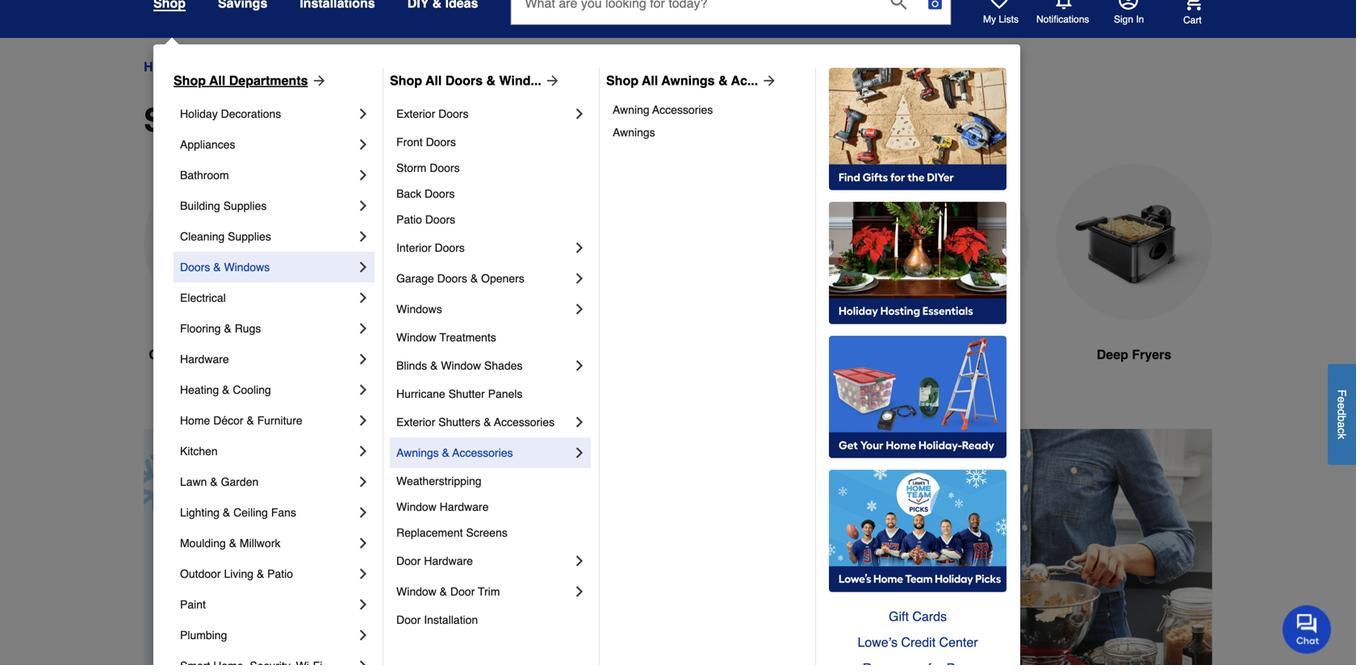 Task type: locate. For each thing, give the bounding box(es) containing it.
doors down shop all doors & wind... at the top of the page
[[439, 107, 469, 120]]

small
[[277, 59, 309, 74], [144, 102, 230, 139]]

shop up exterior doors
[[390, 73, 422, 88]]

0 horizontal spatial all
[[209, 73, 226, 88]]

hardware down flooring
[[180, 353, 229, 366]]

supplies up doors & windows link
[[228, 230, 271, 243]]

appliances link down decorations
[[180, 129, 355, 160]]

2 vertical spatial awnings
[[396, 446, 439, 459]]

0 vertical spatial appliances link
[[194, 57, 263, 77]]

plumbing link
[[180, 620, 355, 651]]

fryers
[[1132, 347, 1172, 362]]

appliances right departments
[[312, 59, 375, 74]]

windows down garage
[[396, 303, 442, 316]]

weatherstripping link
[[396, 468, 588, 494]]

toaster ovens
[[543, 347, 631, 362]]

exterior
[[396, 107, 435, 120], [396, 416, 435, 429]]

small up bathroom
[[144, 102, 230, 139]]

search image
[[891, 0, 907, 10]]

exterior shutters & accessories link
[[396, 407, 572, 438]]

2 advertisement region from the left
[[1159, 429, 1356, 665]]

accessories
[[653, 103, 713, 116], [494, 416, 555, 429], [452, 446, 513, 459]]

& left ac...
[[719, 73, 728, 88]]

0 vertical spatial hardware
[[180, 353, 229, 366]]

chevron right image for heating & cooling
[[355, 382, 371, 398]]

hardware down replacement screens
[[424, 555, 473, 568]]

doors
[[445, 73, 483, 88], [439, 107, 469, 120], [426, 136, 456, 149], [430, 161, 460, 174], [425, 187, 455, 200], [425, 213, 455, 226], [435, 241, 465, 254], [180, 261, 210, 274], [437, 272, 467, 285]]

& down cleaning supplies
[[213, 261, 221, 274]]

a gray and stainless steel ninja air fryer. image
[[691, 164, 848, 320]]

patio down moulding & millwork link
[[267, 568, 293, 581]]

a
[[1336, 422, 1349, 428]]

ceiling
[[233, 506, 268, 519]]

cleaning supplies link
[[180, 221, 355, 252]]

lighting
[[180, 506, 220, 519]]

window up hurricane shutter panels
[[441, 359, 481, 372]]

heating & cooling link
[[180, 375, 355, 405]]

& up door installation
[[440, 585, 447, 598]]

front
[[396, 136, 423, 149]]

doors for garage
[[437, 272, 467, 285]]

patio doors
[[396, 213, 455, 226]]

& inside moulding & millwork link
[[229, 537, 237, 550]]

a stainless steel toaster oven. image
[[509, 164, 665, 320]]

2 shop from the left
[[390, 73, 422, 88]]

& left wind...
[[486, 73, 496, 88]]

replacement screens
[[396, 526, 508, 539]]

0 horizontal spatial shop
[[174, 73, 206, 88]]

& up weatherstripping
[[442, 446, 450, 459]]

chevron right image for building supplies
[[355, 198, 371, 214]]

0 horizontal spatial arrow right image
[[308, 73, 327, 89]]

chevron right image
[[355, 106, 371, 122], [572, 106, 588, 122], [355, 228, 371, 245], [572, 240, 588, 256], [355, 321, 371, 337], [355, 351, 371, 367], [355, 382, 371, 398], [355, 413, 371, 429], [355, 535, 371, 551], [572, 584, 588, 600], [355, 597, 371, 613], [355, 658, 371, 665]]

0 vertical spatial windows
[[224, 261, 270, 274]]

building supplies link
[[180, 191, 355, 221]]

shades
[[484, 359, 523, 372]]

doors up "storm doors"
[[426, 136, 456, 149]]

1 shop from the left
[[174, 73, 206, 88]]

a chefman stainless steel deep fryer. image
[[1056, 164, 1213, 320]]

& right living
[[257, 568, 264, 581]]

patio doors link
[[396, 207, 588, 233]]

exterior inside exterior doors link
[[396, 107, 435, 120]]

openers
[[481, 272, 525, 285]]

1 vertical spatial accessories
[[494, 416, 555, 429]]

interior doors
[[396, 241, 465, 254]]

chevron right image
[[355, 136, 371, 153], [355, 167, 371, 183], [355, 198, 371, 214], [355, 259, 371, 275], [572, 270, 588, 287], [355, 290, 371, 306], [572, 301, 588, 317], [572, 358, 588, 374], [572, 414, 588, 430], [355, 443, 371, 459], [572, 445, 588, 461], [355, 474, 371, 490], [355, 505, 371, 521], [572, 553, 588, 569], [355, 566, 371, 582], [355, 627, 371, 643]]

portable ice makers link
[[326, 164, 483, 403]]

& inside lawn & garden link
[[210, 476, 218, 488]]

paint link
[[180, 589, 355, 620]]

chevron right image for flooring & rugs
[[355, 321, 371, 337]]

exterior for exterior doors
[[396, 107, 435, 120]]

0 horizontal spatial awnings
[[396, 446, 439, 459]]

window up door installation
[[396, 585, 437, 598]]

2 vertical spatial accessories
[[452, 446, 513, 459]]

2 all from the left
[[426, 73, 442, 88]]

& right shutters
[[484, 416, 491, 429]]

doors down cleaning
[[180, 261, 210, 274]]

& right blinds
[[430, 359, 438, 372]]

exterior up front
[[396, 107, 435, 120]]

countertop
[[149, 347, 218, 362]]

1 horizontal spatial shop
[[390, 73, 422, 88]]

window & door trim link
[[396, 576, 572, 607]]

window treatments link
[[396, 325, 588, 350]]

1 all from the left
[[209, 73, 226, 88]]

small appliances down departments
[[144, 102, 410, 139]]

supplies up cleaning supplies
[[223, 199, 267, 212]]

appliances up bathroom
[[180, 138, 235, 151]]

awnings for awnings & accessories
[[396, 446, 439, 459]]

0 horizontal spatial small
[[144, 102, 230, 139]]

blinds
[[396, 359, 427, 372]]

holiday decorations link
[[180, 99, 355, 129]]

1 vertical spatial patio
[[267, 568, 293, 581]]

chevron right image for garage doors & openers
[[572, 270, 588, 287]]

1 horizontal spatial patio
[[396, 213, 422, 226]]

all for departments
[[209, 73, 226, 88]]

0 vertical spatial small appliances
[[277, 59, 375, 74]]

kitchen link
[[180, 436, 355, 467]]

flooring
[[180, 322, 221, 335]]

& inside heating & cooling link
[[222, 384, 230, 396]]

garage doors & openers link
[[396, 263, 572, 294]]

patio down back
[[396, 213, 422, 226]]

2 horizontal spatial shop
[[606, 73, 639, 88]]

Search Query text field
[[511, 0, 878, 24]]

gift cards link
[[829, 604, 1007, 630]]

back doors link
[[396, 181, 588, 207]]

chevron right image for window & door trim
[[572, 584, 588, 600]]

1 arrow right image from the left
[[308, 73, 327, 89]]

window hardware
[[396, 501, 489, 514]]

arrow right image up exterior doors link
[[542, 73, 561, 89]]

2 horizontal spatial all
[[642, 73, 658, 88]]

1 vertical spatial hardware
[[440, 501, 489, 514]]

chevron right image for interior doors
[[572, 240, 588, 256]]

3 shop from the left
[[606, 73, 639, 88]]

shop
[[174, 73, 206, 88], [390, 73, 422, 88], [606, 73, 639, 88]]

accessories up weatherstripping link
[[452, 446, 513, 459]]

1 vertical spatial supplies
[[228, 230, 271, 243]]

& inside home décor & furniture link
[[247, 414, 254, 427]]

0 horizontal spatial patio
[[267, 568, 293, 581]]

heating
[[180, 384, 219, 396]]

0 vertical spatial awnings
[[662, 73, 715, 88]]

blenders link
[[874, 164, 1030, 403]]

& left the ceiling
[[223, 506, 230, 519]]

advertisement region
[[90, 429, 1159, 665], [1159, 429, 1356, 665]]

arrow right image up awning accessories link
[[758, 73, 778, 89]]

None search field
[[511, 0, 951, 40]]

my
[[983, 14, 996, 25]]

2 arrow right image from the left
[[542, 73, 561, 89]]

chevron right image for door hardware
[[572, 553, 588, 569]]

flooring & rugs link
[[180, 313, 355, 344]]

lowe's home team holiday picks. image
[[829, 470, 1007, 593]]

1 horizontal spatial awnings
[[613, 126, 655, 139]]

0 horizontal spatial home
[[144, 59, 180, 74]]

chevron right image for plumbing
[[355, 627, 371, 643]]

door left trim
[[450, 585, 475, 598]]

window hardware link
[[396, 494, 588, 520]]

& left the 'rugs'
[[224, 322, 232, 335]]

chevron right image for exterior shutters & accessories
[[572, 414, 588, 430]]

b
[[1336, 415, 1349, 422]]

camera image
[[927, 0, 943, 11]]

patio
[[396, 213, 422, 226], [267, 568, 293, 581]]

exterior doors
[[396, 107, 469, 120]]

2 horizontal spatial awnings
[[662, 73, 715, 88]]

doors down "storm doors"
[[425, 187, 455, 200]]

treatments
[[440, 331, 496, 344]]

holiday
[[180, 107, 218, 120]]

outdoor living & patio
[[180, 568, 293, 581]]

a gray ninja blender. image
[[874, 164, 1030, 320]]

awnings up weatherstripping
[[396, 446, 439, 459]]

appliances inside small appliances link
[[312, 59, 375, 74]]

lighting & ceiling fans link
[[180, 497, 355, 528]]

shop up holiday
[[174, 73, 206, 88]]

all
[[209, 73, 226, 88], [426, 73, 442, 88], [642, 73, 658, 88]]

& inside flooring & rugs link
[[224, 322, 232, 335]]

garage doors & openers
[[396, 272, 525, 285]]

weatherstripping
[[396, 475, 482, 488]]

building
[[180, 199, 220, 212]]

3 arrow right image from the left
[[758, 73, 778, 89]]

countertop microwaves
[[149, 347, 295, 362]]

0 vertical spatial door
[[396, 555, 421, 568]]

my lists
[[983, 14, 1019, 25]]

2 vertical spatial door
[[396, 614, 421, 627]]

arrow right image for shop all departments
[[308, 73, 327, 89]]

window up "ice"
[[396, 331, 437, 344]]

& inside awnings & accessories link
[[442, 446, 450, 459]]

door left installation
[[396, 614, 421, 627]]

& left "cooling"
[[222, 384, 230, 396]]

lowe's
[[858, 635, 898, 650]]

1 horizontal spatial all
[[426, 73, 442, 88]]

shutters
[[439, 416, 481, 429]]

ice
[[399, 347, 417, 362]]

2 horizontal spatial arrow right image
[[758, 73, 778, 89]]

d
[[1336, 409, 1349, 415]]

doors down front doors
[[430, 161, 460, 174]]

1 exterior from the top
[[396, 107, 435, 120]]

small appliances up holiday decorations 'link'
[[277, 59, 375, 74]]

arrow right image
[[308, 73, 327, 89], [542, 73, 561, 89], [758, 73, 778, 89]]

moulding & millwork link
[[180, 528, 355, 559]]

holiday hosting essentials. image
[[829, 202, 1007, 325]]

arrow right image up holiday decorations 'link'
[[308, 73, 327, 89]]

arrow right image inside 'shop all doors & wind...' link
[[542, 73, 561, 89]]

accessories down shop all awnings & ac... on the top of page
[[653, 103, 713, 116]]

arrow right image inside shop all departments link
[[308, 73, 327, 89]]

storm doors
[[396, 161, 460, 174]]

arrow right image inside the shop all awnings & ac... link
[[758, 73, 778, 89]]

heating & cooling
[[180, 384, 271, 396]]

& right lawn
[[210, 476, 218, 488]]

window for treatments
[[396, 331, 437, 344]]

2 e from the top
[[1336, 403, 1349, 409]]

1 vertical spatial awnings
[[613, 126, 655, 139]]

chevron right image for windows
[[572, 301, 588, 317]]

small up holiday decorations 'link'
[[277, 59, 309, 74]]

1 vertical spatial home
[[180, 414, 210, 427]]

appliances
[[194, 59, 263, 74], [312, 59, 375, 74], [238, 102, 410, 139], [180, 138, 235, 151]]

shop for shop all departments
[[174, 73, 206, 88]]

0 vertical spatial exterior
[[396, 107, 435, 120]]

& inside the exterior shutters & accessories link
[[484, 416, 491, 429]]

windows down cleaning supplies link
[[224, 261, 270, 274]]

& right "décor"
[[247, 414, 254, 427]]

shutter
[[449, 388, 485, 400]]

window inside 'link'
[[396, 331, 437, 344]]

all up exterior doors
[[426, 73, 442, 88]]

awnings up awning accessories link
[[662, 73, 715, 88]]

lists
[[999, 14, 1019, 25]]

lawn
[[180, 476, 207, 488]]

hardware for door hardware
[[424, 555, 473, 568]]

& inside garage doors & openers link
[[471, 272, 478, 285]]

& inside lighting & ceiling fans link
[[223, 506, 230, 519]]

garden
[[221, 476, 259, 488]]

window up replacement
[[396, 501, 437, 514]]

awnings down awning
[[613, 126, 655, 139]]

doors for patio
[[425, 213, 455, 226]]

garage
[[396, 272, 434, 285]]

doors right garage
[[437, 272, 467, 285]]

all up awning accessories
[[642, 73, 658, 88]]

e up d
[[1336, 397, 1349, 403]]

accessories down "panels"
[[494, 416, 555, 429]]

appliances link up holiday decorations
[[194, 57, 263, 77]]

lawn & garden link
[[180, 467, 355, 497]]

& inside window & door trim link
[[440, 585, 447, 598]]

find gifts for the diyer. image
[[829, 68, 1007, 191]]

1 horizontal spatial arrow right image
[[542, 73, 561, 89]]

doors up garage doors & openers
[[435, 241, 465, 254]]

& left millwork
[[229, 537, 237, 550]]

2 exterior from the top
[[396, 416, 435, 429]]

interior doors link
[[396, 233, 572, 263]]

all up holiday decorations
[[209, 73, 226, 88]]

doors down back doors
[[425, 213, 455, 226]]

exterior down 'hurricane'
[[396, 416, 435, 429]]

door down replacement
[[396, 555, 421, 568]]

windows
[[224, 261, 270, 274], [396, 303, 442, 316]]

1 horizontal spatial home
[[180, 414, 210, 427]]

arrow right image for shop all doors & wind...
[[542, 73, 561, 89]]

3 all from the left
[[642, 73, 658, 88]]

doors for storm
[[430, 161, 460, 174]]

hardware up replacement screens
[[440, 501, 489, 514]]

doors for back
[[425, 187, 455, 200]]

furniture
[[257, 414, 303, 427]]

1 e from the top
[[1336, 397, 1349, 403]]

shop for shop all doors & wind...
[[390, 73, 422, 88]]

0 vertical spatial small
[[277, 59, 309, 74]]

k
[[1336, 434, 1349, 439]]

chevron right image for lighting & ceiling fans
[[355, 505, 371, 521]]

1 horizontal spatial windows
[[396, 303, 442, 316]]

& inside outdoor living & patio 'link'
[[257, 568, 264, 581]]

window for &
[[396, 585, 437, 598]]

shop all doors & wind... link
[[390, 71, 561, 90]]

1 vertical spatial exterior
[[396, 416, 435, 429]]

chevron right image for appliances
[[355, 136, 371, 153]]

shop up awning
[[606, 73, 639, 88]]

2 vertical spatial hardware
[[424, 555, 473, 568]]

0 vertical spatial home
[[144, 59, 180, 74]]

lowe's home improvement cart image
[[1184, 0, 1203, 10]]

doors & windows link
[[180, 252, 355, 283]]

hardware
[[180, 353, 229, 366], [440, 501, 489, 514], [424, 555, 473, 568]]

0 horizontal spatial windows
[[224, 261, 270, 274]]

& inside the shop all awnings & ac... link
[[719, 73, 728, 88]]

chevron right image for kitchen
[[355, 443, 371, 459]]

e up b
[[1336, 403, 1349, 409]]

0 vertical spatial supplies
[[223, 199, 267, 212]]

ac...
[[731, 73, 758, 88]]

& left openers at top
[[471, 272, 478, 285]]



Task type: describe. For each thing, give the bounding box(es) containing it.
cleaning supplies
[[180, 230, 271, 243]]

deep fryers link
[[1056, 164, 1213, 403]]

blenders
[[924, 347, 980, 362]]

chevron right image for home décor & furniture
[[355, 413, 371, 429]]

moulding
[[180, 537, 226, 550]]

doors for interior
[[435, 241, 465, 254]]

interior
[[396, 241, 432, 254]]

& inside "blinds & window shades" link
[[430, 359, 438, 372]]

chevron right image for hardware
[[355, 351, 371, 367]]

small appliances link
[[277, 57, 375, 77]]

hurricane shutter panels link
[[396, 381, 588, 407]]

door for door hardware
[[396, 555, 421, 568]]

portable
[[344, 347, 396, 362]]

windows link
[[396, 294, 572, 325]]

electrical
[[180, 291, 226, 304]]

cart
[[1184, 14, 1202, 26]]

gift
[[889, 609, 909, 624]]

sign in button
[[1114, 0, 1144, 26]]

0 vertical spatial patio
[[396, 213, 422, 226]]

outdoor
[[180, 568, 221, 581]]

awning
[[613, 103, 650, 116]]

doors for exterior
[[439, 107, 469, 120]]

lowe's home improvement lists image
[[990, 0, 1009, 10]]

hardware for window hardware
[[440, 501, 489, 514]]

center
[[939, 635, 978, 650]]

chevron right image for lawn & garden
[[355, 474, 371, 490]]

door installation
[[396, 614, 478, 627]]

gift cards
[[889, 609, 947, 624]]

a silver-colored new air portable ice maker. image
[[326, 164, 483, 320]]

chevron right image for bathroom
[[355, 167, 371, 183]]

blinds & window shades link
[[396, 350, 572, 381]]

shop all departments link
[[174, 71, 327, 90]]

chevron right image for holiday decorations
[[355, 106, 371, 122]]

cart button
[[1161, 0, 1203, 26]]

1 advertisement region from the left
[[90, 429, 1159, 665]]

shop all awnings & ac... link
[[606, 71, 778, 90]]

patio inside 'link'
[[267, 568, 293, 581]]

arrow right image for shop all awnings & ac...
[[758, 73, 778, 89]]

f e e d b a c k button
[[1328, 364, 1356, 465]]

lowe's home improvement account image
[[1119, 0, 1138, 10]]

supplies for building supplies
[[223, 199, 267, 212]]

appliances up holiday decorations
[[194, 59, 263, 74]]

1 horizontal spatial small
[[277, 59, 309, 74]]

all for doors
[[426, 73, 442, 88]]

rugs
[[235, 322, 261, 335]]

screens
[[466, 526, 508, 539]]

get your home holiday-ready. image
[[829, 336, 1007, 459]]

doors for front
[[426, 136, 456, 149]]

blinds & window shades
[[396, 359, 523, 372]]

all for awnings
[[642, 73, 658, 88]]

bathroom link
[[180, 160, 355, 191]]

shop all awnings & ac...
[[606, 73, 758, 88]]

my lists link
[[983, 0, 1019, 26]]

& inside doors & windows link
[[213, 261, 221, 274]]

1 vertical spatial small
[[144, 102, 230, 139]]

home décor & furniture
[[180, 414, 303, 427]]

plumbing
[[180, 629, 227, 642]]

kitchen
[[180, 445, 218, 458]]

exterior for exterior shutters & accessories
[[396, 416, 435, 429]]

exterior shutters & accessories
[[396, 416, 555, 429]]

hurricane
[[396, 388, 445, 400]]

cooling
[[233, 384, 271, 396]]

a black and stainless steel countertop microwave. image
[[144, 164, 300, 320]]

door hardware
[[396, 555, 473, 568]]

lighting & ceiling fans
[[180, 506, 296, 519]]

toaster
[[543, 347, 588, 362]]

exterior doors link
[[396, 99, 572, 129]]

decorations
[[221, 107, 281, 120]]

hardware inside "link"
[[180, 353, 229, 366]]

cards
[[913, 609, 947, 624]]

credit
[[901, 635, 936, 650]]

door for door installation
[[396, 614, 421, 627]]

window & door trim
[[396, 585, 503, 598]]

holiday decorations
[[180, 107, 281, 120]]

millwork
[[240, 537, 281, 550]]

chevron right image for outdoor living & patio
[[355, 566, 371, 582]]

shop for shop all awnings & ac...
[[606, 73, 639, 88]]

replacement screens link
[[396, 520, 588, 546]]

back
[[396, 187, 422, 200]]

chevron right image for cleaning supplies
[[355, 228, 371, 245]]

awnings & accessories
[[396, 446, 513, 459]]

1 vertical spatial small appliances
[[144, 102, 410, 139]]

1 vertical spatial door
[[450, 585, 475, 598]]

sign in
[[1114, 14, 1144, 25]]

panels
[[488, 388, 523, 400]]

chevron right image for doors & windows
[[355, 259, 371, 275]]

flooring & rugs
[[180, 322, 261, 335]]

1 vertical spatial windows
[[396, 303, 442, 316]]

countertop microwaves link
[[144, 164, 300, 403]]

doors up exterior doors link
[[445, 73, 483, 88]]

toaster ovens link
[[509, 164, 665, 403]]

supplies for cleaning supplies
[[228, 230, 271, 243]]

chevron right image for moulding & millwork
[[355, 535, 371, 551]]

trim
[[478, 585, 500, 598]]

0 vertical spatial accessories
[[653, 103, 713, 116]]

chat invite button image
[[1283, 605, 1332, 654]]

doors & windows
[[180, 261, 270, 274]]

home for home décor & furniture
[[180, 414, 210, 427]]

installation
[[424, 614, 478, 627]]

décor
[[213, 414, 244, 427]]

window for hardware
[[396, 501, 437, 514]]

storm doors link
[[396, 155, 588, 181]]

notifications
[[1037, 14, 1089, 25]]

lowe's home improvement notification center image
[[1054, 0, 1074, 10]]

deep fryers
[[1097, 347, 1172, 362]]

replacement
[[396, 526, 463, 539]]

deep
[[1097, 347, 1129, 362]]

f e e d b a c k
[[1336, 390, 1349, 439]]

chevron right image for exterior doors
[[572, 106, 588, 122]]

outdoor living & patio link
[[180, 559, 355, 589]]

sign
[[1114, 14, 1134, 25]]

& inside 'shop all doors & wind...' link
[[486, 73, 496, 88]]

home link
[[144, 57, 180, 77]]

arrow right image
[[1183, 562, 1199, 578]]

back doors
[[396, 187, 455, 200]]

1 vertical spatial appliances link
[[180, 129, 355, 160]]

home for home
[[144, 59, 180, 74]]

chevron right image for awnings & accessories
[[572, 445, 588, 461]]

awnings & accessories link
[[396, 438, 572, 468]]

appliances down small appliances link
[[238, 102, 410, 139]]

front doors link
[[396, 129, 588, 155]]

awnings for awnings
[[613, 126, 655, 139]]

chevron right image for paint
[[355, 597, 371, 613]]

front doors
[[396, 136, 456, 149]]

window treatments
[[396, 331, 496, 344]]

makers
[[421, 347, 465, 362]]

chevron right image for blinds & window shades
[[572, 358, 588, 374]]

chevron right image for electrical
[[355, 290, 371, 306]]

awning accessories link
[[613, 99, 804, 121]]

electrical link
[[180, 283, 355, 313]]

c
[[1336, 428, 1349, 434]]

lawn & garden
[[180, 476, 259, 488]]



Task type: vqa. For each thing, say whether or not it's contained in the screenshot.
Storm's Doors
yes



